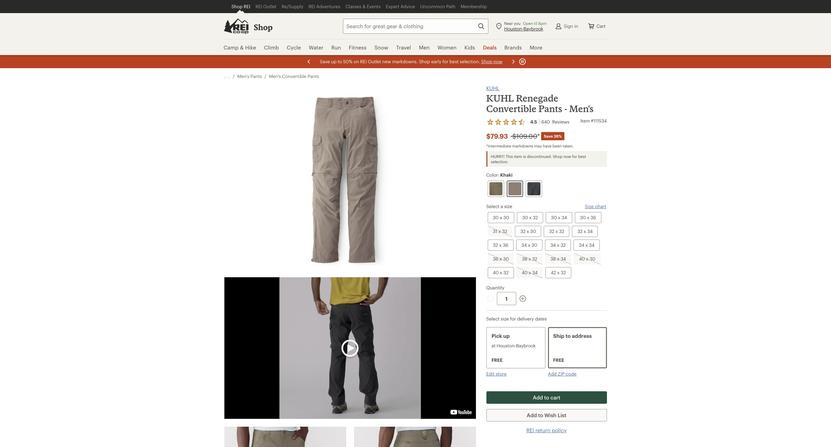 Task type: locate. For each thing, give the bounding box(es) containing it.
men's pants link
[[238, 73, 262, 79]]

add
[[548, 371, 557, 377], [533, 394, 543, 401], [527, 412, 537, 418]]

0 horizontal spatial &
[[240, 44, 244, 50]]

item
[[581, 118, 590, 124]]

1 horizontal spatial up
[[504, 333, 510, 339]]

for right early
[[443, 59, 449, 64]]

add to cart button
[[487, 391, 607, 404]]

30 x 30 button
[[488, 212, 515, 223]]

x down 32 x 36 button
[[500, 256, 502, 262]]

shop rei
[[232, 4, 250, 9]]

size chart
[[585, 204, 607, 209]]

2 / from the left
[[265, 73, 266, 79]]

youtubelogo image
[[449, 408, 474, 416]]

32 x 30 button
[[515, 226, 542, 237]]

3 . from the left
[[229, 73, 230, 79]]

2 horizontal spatial .
[[229, 73, 230, 79]]

40 for 40 x 32
[[493, 270, 499, 275]]

32 x 36 button
[[488, 240, 514, 251]]

khaki
[[501, 172, 513, 178]]

2 horizontal spatial men's
[[570, 103, 594, 114]]

30 inside "button"
[[503, 256, 509, 262]]

0 vertical spatial convertible
[[282, 73, 307, 79]]

women button
[[434, 39, 461, 56]]

x down 36 x 30 "button"
[[500, 270, 503, 275]]

add left zip
[[548, 371, 557, 377]]

32
[[533, 215, 538, 220], [502, 229, 508, 234], [521, 229, 526, 234], [550, 229, 555, 234], [559, 229, 565, 234], [578, 229, 583, 234], [493, 242, 498, 248], [561, 242, 566, 248], [532, 256, 538, 262], [504, 270, 509, 275], [561, 270, 566, 275]]

convertible inside kuhl kuhl renegade convertible pants - men's
[[487, 103, 537, 114]]

0 vertical spatial up
[[331, 59, 337, 64]]

increment quantity image
[[519, 295, 527, 303]]

x for 30 x 34
[[558, 215, 561, 220]]

x
[[500, 215, 503, 220], [530, 215, 532, 220], [558, 215, 561, 220], [587, 215, 590, 220], [499, 229, 501, 234], [527, 229, 529, 234], [556, 229, 558, 234], [584, 229, 587, 234], [500, 242, 502, 248], [528, 242, 531, 248], [557, 242, 560, 248], [586, 242, 588, 248], [500, 256, 502, 262], [529, 256, 531, 262], [557, 256, 560, 262], [587, 256, 589, 262], [500, 270, 503, 275], [529, 270, 531, 275], [558, 270, 560, 275]]

rei right the on
[[360, 59, 367, 64]]

34 x 34
[[579, 242, 595, 248]]

1 vertical spatial select
[[487, 316, 500, 322]]

1 horizontal spatial free
[[554, 357, 565, 363]]

x down 38 x 32 button
[[529, 270, 531, 275]]

rei for rei adventures
[[309, 4, 315, 9]]

1 vertical spatial save
[[544, 134, 553, 138]]

save up to 50% on rei outlet new markdowns. shop early for best selection. shop now
[[320, 59, 503, 64]]

to for ship to address
[[566, 333, 571, 339]]

38 x 34
[[551, 256, 566, 262]]

save left 26%
[[544, 134, 553, 138]]

houston- down "you"
[[505, 26, 524, 31]]

run
[[332, 44, 341, 50]]

1 horizontal spatial outlet
[[368, 59, 381, 64]]

8pm
[[539, 21, 547, 25]]

40 for 40 x 30
[[580, 256, 585, 262]]

1 horizontal spatial 36
[[503, 242, 509, 248]]

x down 32 x 32 button
[[557, 242, 560, 248]]

2 38 from the left
[[551, 256, 556, 262]]

x up 32 x 30
[[530, 215, 532, 220]]

*
[[538, 132, 540, 140]]

baybrook
[[524, 26, 544, 31], [516, 343, 536, 348]]

& for camp
[[240, 44, 244, 50]]

32 down 36 x 30 "button"
[[504, 270, 509, 275]]

pants up 640
[[539, 103, 563, 114]]

50%
[[343, 59, 353, 64]]

34 inside button
[[588, 229, 593, 234]]

x for 40 x 32
[[500, 270, 503, 275]]

40 down 38 x 32 button
[[522, 270, 528, 275]]

0 vertical spatial kuhl
[[487, 85, 500, 91]]

1 vertical spatial for
[[573, 154, 578, 159]]

0 vertical spatial baybrook
[[524, 26, 544, 31]]

34 down 32 x 34 button
[[579, 242, 585, 248]]

36 inside 36 x 30 "button"
[[493, 256, 499, 262]]

expert
[[386, 4, 400, 9]]

select a size
[[487, 204, 513, 209]]

36 down size chart popup button at the right of the page
[[591, 215, 597, 220]]

to right "ship"
[[566, 333, 571, 339]]

x down 34 x 32 button in the bottom right of the page
[[557, 256, 560, 262]]

x down 30 x 34 button
[[556, 229, 558, 234]]

32 up 34 x 30
[[521, 229, 526, 234]]

wish
[[545, 412, 557, 418]]

2 vertical spatial 36
[[493, 256, 499, 262]]

2 free from the left
[[554, 357, 565, 363]]

re/supply link
[[279, 0, 306, 13]]

x for 30 x 36
[[587, 215, 590, 220]]

to left cart
[[545, 394, 550, 401]]

36 inside 32 x 36 button
[[503, 242, 509, 248]]

32 up '38 x 34'
[[561, 242, 566, 248]]

rei inside "rei outlet" link
[[256, 4, 262, 9]]

2 vertical spatial add
[[527, 412, 537, 418]]

32 x 36
[[493, 242, 509, 248]]

selection. inside hurry! this item is discontinued. shop now for best selection.
[[491, 159, 509, 164]]

34
[[562, 215, 567, 220], [588, 229, 593, 234], [522, 242, 527, 248], [551, 242, 556, 248], [579, 242, 585, 248], [589, 242, 595, 248], [561, 256, 566, 262], [533, 270, 538, 275]]

0 horizontal spatial 36
[[493, 256, 499, 262]]

36 inside 30 x 36 button
[[591, 215, 597, 220]]

32 right 31
[[502, 229, 508, 234]]

pants down previous message icon
[[308, 73, 319, 79]]

0 horizontal spatial selection.
[[460, 59, 480, 64]]

color: khaki
[[487, 172, 513, 178]]

0 vertical spatial best
[[450, 59, 459, 64]]

/
[[233, 73, 235, 79], [265, 73, 266, 79]]

for down taken.
[[573, 154, 578, 159]]

30 inside button
[[532, 242, 538, 248]]

play kuhl renegade convertible pants - men's video image
[[340, 338, 361, 358]]

32 down 34 x 30 button
[[532, 256, 538, 262]]

hurry!
[[491, 154, 505, 159]]

to left 50% at the left top
[[338, 59, 342, 64]]

pants right . . . dropdown button
[[251, 73, 262, 79]]

0 horizontal spatial now
[[494, 59, 503, 64]]

1 . from the left
[[224, 73, 226, 79]]

40 x 30 button
[[574, 253, 601, 265]]

1 vertical spatial best
[[579, 154, 587, 159]]

2 horizontal spatial 36
[[591, 215, 597, 220]]

free up zip
[[554, 357, 565, 363]]

x for 38 x 34
[[557, 256, 560, 262]]

to left the wish
[[539, 412, 544, 418]]

32 up 32 x 30
[[533, 215, 538, 220]]

add left cart
[[533, 394, 543, 401]]

x down 34 x 30 button
[[529, 256, 531, 262]]

.
[[224, 73, 226, 79], [227, 73, 228, 79], [229, 73, 230, 79]]

camp & hike button
[[224, 39, 260, 56]]

0 vertical spatial outlet
[[263, 4, 277, 9]]

0 vertical spatial now
[[494, 59, 503, 64]]

x down size
[[587, 215, 590, 220]]

convertible up "4.5" on the top right of page
[[487, 103, 537, 114]]

none field inside shop banner
[[343, 19, 489, 34]]

outlet left new
[[368, 59, 381, 64]]

1 vertical spatial outlet
[[368, 59, 381, 64]]

pants inside kuhl kuhl renegade convertible pants - men's
[[539, 103, 563, 114]]

0 horizontal spatial up
[[331, 59, 337, 64]]

2 kuhl from the top
[[487, 93, 514, 104]]

color: khaki image
[[509, 182, 522, 195]]

size right a
[[505, 204, 513, 209]]

/ right men's pants link
[[265, 73, 266, 79]]

events
[[367, 4, 381, 9]]

0 vertical spatial houston-
[[505, 26, 524, 31]]

2 select from the top
[[487, 316, 500, 322]]

size up pick up
[[501, 316, 509, 322]]

32 down 30 x 34 button
[[559, 229, 565, 234]]

None number field
[[497, 292, 517, 305]]

to for add to cart
[[545, 394, 550, 401]]

& left hike
[[240, 44, 244, 50]]

pants
[[251, 73, 262, 79], [308, 73, 319, 79], [539, 103, 563, 114]]

address
[[572, 333, 592, 339]]

1 vertical spatial houston-
[[497, 343, 516, 348]]

brands
[[505, 44, 522, 50]]

x down 34 x 34 button
[[587, 256, 589, 262]]

0 vertical spatial select
[[487, 204, 500, 209]]

1 horizontal spatial save
[[544, 134, 553, 138]]

x for 30 x 32
[[530, 215, 532, 220]]

32 x 34 button
[[573, 226, 598, 237]]

0 vertical spatial &
[[363, 4, 366, 9]]

1 horizontal spatial men's
[[269, 73, 281, 79]]

select
[[487, 204, 500, 209], [487, 316, 500, 322]]

select left a
[[487, 204, 500, 209]]

42 x 32 button
[[546, 267, 572, 278]]

0 horizontal spatial free
[[492, 357, 503, 363]]

1 horizontal spatial /
[[265, 73, 266, 79]]

1 select from the top
[[487, 204, 500, 209]]

shop down been
[[553, 154, 563, 159]]

adventures
[[317, 4, 341, 9]]

40 inside button
[[493, 270, 499, 275]]

40 x 32
[[493, 270, 509, 275]]

save 26%
[[544, 134, 562, 138]]

1 vertical spatial add
[[533, 394, 543, 401]]

x down 32 x 30 button
[[528, 242, 531, 248]]

1 horizontal spatial convertible
[[487, 103, 537, 114]]

34 down 30 x 36 button
[[588, 229, 593, 234]]

water button
[[305, 39, 328, 56]]

1 vertical spatial baybrook
[[516, 343, 536, 348]]

size chart button
[[585, 204, 607, 209]]

ship to address
[[554, 333, 592, 339]]

40 x 30
[[580, 256, 596, 262]]

x inside "button"
[[500, 256, 502, 262]]

pick up
[[492, 333, 510, 339]]

kuhl link
[[487, 85, 500, 92]]

$79.93 $109.00 *
[[487, 132, 540, 140]]

0 horizontal spatial 38
[[522, 256, 528, 262]]

add to wish list button
[[487, 409, 607, 422]]

men's right . . . dropdown button
[[238, 73, 249, 79]]

1 horizontal spatial 40
[[522, 270, 528, 275]]

38
[[522, 256, 528, 262], [551, 256, 556, 262]]

0 vertical spatial 36
[[591, 215, 597, 220]]

40 x 34
[[522, 270, 538, 275]]

& for classes
[[363, 4, 366, 9]]

cycle
[[287, 44, 301, 50]]

shop up rei co-op, go to rei.com home page link
[[232, 4, 243, 9]]

to for add to wish list
[[539, 412, 544, 418]]

men's up the "item"
[[570, 103, 594, 114]]

rei right shop rei
[[256, 4, 262, 9]]

men's right men's pants link
[[269, 73, 281, 79]]

rei left return
[[527, 427, 535, 433]]

32 up 34 x 34
[[578, 229, 583, 234]]

expert advice
[[386, 4, 415, 9]]

32 right 42
[[561, 270, 566, 275]]

select up "pick"
[[487, 316, 500, 322]]

add inside popup button
[[533, 394, 543, 401]]

1 vertical spatial 36
[[503, 242, 509, 248]]

1 horizontal spatial 38
[[551, 256, 556, 262]]

1 horizontal spatial .
[[227, 73, 228, 79]]

rei inside rei adventures link
[[309, 4, 315, 9]]

x down a
[[500, 215, 503, 220]]

x for 30 x 30
[[500, 215, 503, 220]]

x down 31 x 32 button
[[500, 242, 502, 248]]

1 horizontal spatial selection.
[[491, 159, 509, 164]]

0 horizontal spatial men's
[[238, 73, 249, 79]]

2 horizontal spatial pants
[[539, 103, 563, 114]]

36 down 32 x 36 button
[[493, 256, 499, 262]]

2 horizontal spatial 40
[[580, 256, 585, 262]]

/ right . . . dropdown button
[[233, 73, 235, 79]]

select for select size for delivery dates
[[487, 316, 500, 322]]

x right 42
[[558, 270, 560, 275]]

1 vertical spatial now
[[564, 154, 572, 159]]

rei for rei return policy
[[527, 427, 535, 433]]

1 vertical spatial up
[[504, 333, 510, 339]]

x up 34 x 34
[[584, 229, 587, 234]]

34 down 32 x 30 button
[[522, 242, 527, 248]]

free up edit store
[[492, 357, 503, 363]]

edit store
[[487, 371, 507, 377]]

color: koal image
[[528, 182, 541, 195]]

up right "pick"
[[504, 333, 510, 339]]

rei left adventures
[[309, 4, 315, 9]]

Search for great gear & clothing text field
[[343, 19, 489, 34]]

shop inside shop rei 'link'
[[232, 4, 243, 9]]

30 x 30
[[493, 215, 510, 220]]

1 vertical spatial &
[[240, 44, 244, 50]]

0 horizontal spatial outlet
[[263, 4, 277, 9]]

save right previous message icon
[[320, 59, 330, 64]]

select for select a size
[[487, 204, 500, 209]]

now down taken.
[[564, 154, 572, 159]]

edit
[[487, 371, 495, 377]]

to inside popup button
[[545, 394, 550, 401]]

men's inside kuhl kuhl renegade convertible pants - men's
[[570, 103, 594, 114]]

34 x 34 button
[[574, 240, 600, 251]]

selection. down kids 'dropdown button'
[[460, 59, 480, 64]]

uncommon path link
[[418, 0, 458, 13]]

for left delivery
[[510, 316, 516, 322]]

a
[[501, 204, 503, 209]]

rei for rei outlet
[[256, 4, 262, 9]]

32 down 31
[[493, 242, 498, 248]]

0 horizontal spatial 40
[[493, 270, 499, 275]]

1 horizontal spatial best
[[579, 154, 587, 159]]

& left "events"
[[363, 4, 366, 9]]

0 vertical spatial for
[[443, 59, 449, 64]]

0 vertical spatial save
[[320, 59, 330, 64]]

to inside promotional messages marquee
[[338, 59, 342, 64]]

rei left rei outlet
[[244, 4, 250, 9]]

x for 32 x 36
[[500, 242, 502, 248]]

now left the next message icon
[[494, 59, 503, 64]]

up left 50% at the left top
[[331, 59, 337, 64]]

38 down 34 x 30 button
[[522, 256, 528, 262]]

kuhl
[[487, 85, 500, 91], [487, 93, 514, 104]]

hurry! this item is discontinued. shop now for best selection.
[[491, 154, 587, 164]]

30 x 34 button
[[546, 212, 573, 223]]

brands button
[[501, 39, 526, 56]]

None field
[[343, 19, 489, 34]]

30 x 36 button
[[575, 212, 602, 223]]

2 vertical spatial for
[[510, 316, 516, 322]]

size
[[505, 204, 513, 209], [501, 316, 509, 322]]

convertible
[[282, 73, 307, 79], [487, 103, 537, 114]]

42
[[551, 270, 556, 275]]

34 inside button
[[522, 242, 527, 248]]

add left the wish
[[527, 412, 537, 418]]

1 vertical spatial selection.
[[491, 159, 509, 164]]

0 vertical spatial size
[[505, 204, 513, 209]]

save for save 26%
[[544, 134, 553, 138]]

up for save
[[331, 59, 337, 64]]

32 up '34 x 32'
[[550, 229, 555, 234]]

now
[[494, 59, 503, 64], [564, 154, 572, 159]]

sign in link
[[552, 20, 581, 33]]

32 inside 42 x 32 button
[[561, 270, 566, 275]]

0 vertical spatial add
[[548, 371, 557, 377]]

best
[[450, 59, 459, 64], [579, 154, 587, 159]]

convertible down previous message icon
[[282, 73, 307, 79]]

add for add zip code
[[548, 371, 557, 377]]

x right 31
[[499, 229, 501, 234]]

34 up 40 x 30
[[589, 242, 595, 248]]

up inside promotional messages marquee
[[331, 59, 337, 64]]

color:
[[487, 172, 499, 178]]

x down 30 x 32 button
[[527, 229, 529, 234]]

selection.
[[460, 59, 480, 64], [491, 159, 509, 164]]

0 horizontal spatial best
[[450, 59, 459, 64]]

None search field
[[332, 19, 489, 34]]

40 down 36 x 30 "button"
[[493, 270, 499, 275]]

at
[[492, 343, 496, 348]]

x for 34 x 30
[[528, 242, 531, 248]]

38 for 38 x 34
[[551, 256, 556, 262]]

2 horizontal spatial for
[[573, 154, 578, 159]]

36 for 30 x 36
[[591, 215, 597, 220]]

32 inside 34 x 32 button
[[561, 242, 566, 248]]

shop inside hurry! this item is discontinued. shop now for best selection.
[[553, 154, 563, 159]]

0 horizontal spatial /
[[233, 73, 235, 79]]

selection. down hurry!
[[491, 159, 509, 164]]

1 vertical spatial convertible
[[487, 103, 537, 114]]

0 horizontal spatial for
[[443, 59, 449, 64]]

36 up 36 x 30
[[503, 242, 509, 248]]

40 down 34 x 34 button
[[580, 256, 585, 262]]

34 x 32
[[551, 242, 566, 248]]

*intermediate markdowns may have been taken.
[[487, 144, 574, 148]]

1 38 from the left
[[522, 256, 528, 262]]

0 horizontal spatial .
[[224, 73, 226, 79]]

1 horizontal spatial now
[[564, 154, 572, 159]]

32 inside 30 x 32 button
[[533, 215, 538, 220]]

outlet up shop link
[[263, 4, 277, 9]]

34 x 30 button
[[517, 240, 543, 251]]

sign in
[[564, 23, 579, 29]]

&
[[363, 4, 366, 9], [240, 44, 244, 50]]

x down 32 x 34 button
[[586, 242, 588, 248]]

34 x 30
[[522, 242, 538, 248]]

1 horizontal spatial &
[[363, 4, 366, 9]]

0 vertical spatial selection.
[[460, 59, 480, 64]]

shop down deals dropdown button
[[481, 59, 492, 64]]

houston- down pick up
[[497, 343, 516, 348]]

1 vertical spatial kuhl
[[487, 93, 514, 104]]

x up 32 x 32
[[558, 215, 561, 220]]

outlet
[[263, 4, 277, 9], [368, 59, 381, 64]]

shop left early
[[419, 59, 430, 64]]

to inside button
[[539, 412, 544, 418]]

baybrook down til
[[524, 26, 544, 31]]

baybrook down delivery
[[516, 343, 536, 348]]

save inside promotional messages marquee
[[320, 59, 330, 64]]

32 inside 31 x 32 button
[[502, 229, 508, 234]]

rei inside "rei return policy" button
[[527, 427, 535, 433]]

& inside dropdown button
[[240, 44, 244, 50]]

0 horizontal spatial save
[[320, 59, 330, 64]]

x for 40 x 34
[[529, 270, 531, 275]]

more
[[530, 44, 543, 50]]

38 up 42
[[551, 256, 556, 262]]

for inside promotional messages marquee
[[443, 59, 449, 64]]

may
[[535, 144, 542, 148]]

34 down 34 x 32 button in the bottom right of the page
[[561, 256, 566, 262]]

new
[[382, 59, 391, 64]]

cart link
[[584, 18, 610, 34]]



Task type: describe. For each thing, give the bounding box(es) containing it.
select a size element
[[487, 204, 607, 280]]

36 x 30
[[493, 256, 509, 262]]

selection. inside promotional messages marquee
[[460, 59, 480, 64]]

$109.00
[[513, 132, 538, 140]]

men
[[419, 44, 430, 50]]

rei inside shop rei 'link'
[[244, 4, 250, 9]]

quantity
[[487, 285, 505, 290]]

cart
[[597, 23, 606, 29]]

add for add to wish list
[[527, 412, 537, 418]]

34 up 32 x 32
[[562, 215, 567, 220]]

been
[[553, 144, 562, 148]]

30 x 34
[[551, 215, 567, 220]]

houston- inside "near you open til 8pm houston-baybrook"
[[505, 26, 524, 31]]

zip
[[558, 371, 565, 377]]

640
[[542, 119, 550, 125]]

1 horizontal spatial for
[[510, 316, 516, 322]]

deals button
[[479, 39, 501, 56]]

markdowns.
[[392, 59, 418, 64]]

add to cart
[[533, 394, 561, 401]]

on
[[354, 59, 359, 64]]

til
[[534, 21, 538, 25]]

ship
[[554, 333, 565, 339]]

1 kuhl from the top
[[487, 85, 500, 91]]

0 horizontal spatial pants
[[251, 73, 262, 79]]

36 x 30 button
[[488, 253, 514, 265]]

select size for delivery dates
[[487, 316, 547, 322]]

men's convertible pants link
[[269, 73, 319, 79]]

water
[[309, 44, 324, 50]]

rei co-op, go to rei.com home page image
[[224, 18, 249, 34]]

x for 38 x 32
[[529, 256, 531, 262]]

travel
[[397, 44, 411, 50]]

search image
[[478, 22, 486, 30]]

up for pick
[[504, 333, 510, 339]]

x for 32 x 30
[[527, 229, 529, 234]]

travel button
[[393, 39, 415, 56]]

classes & events
[[346, 4, 381, 9]]

best inside hurry! this item is discontinued. shop now for best selection.
[[579, 154, 587, 159]]

fitness
[[349, 44, 367, 50]]

item
[[514, 154, 523, 159]]

classes & events link
[[343, 0, 383, 13]]

x for 42 x 32
[[558, 270, 560, 275]]

baybrook inside "near you open til 8pm houston-baybrook"
[[524, 26, 544, 31]]

rei inside promotional messages marquee
[[360, 59, 367, 64]]

34 x 32 button
[[546, 240, 571, 251]]

decrement quantity image
[[487, 295, 495, 303]]

add for add to cart
[[533, 394, 543, 401]]

size
[[585, 204, 594, 209]]

add zip code button
[[548, 371, 577, 377]]

32 x 30
[[521, 229, 536, 234]]

rei outlet link
[[253, 0, 279, 13]]

reviews
[[553, 119, 570, 125]]

rei co-op, go to rei.com home page link
[[224, 18, 249, 34]]

32 inside 40 x 32 button
[[504, 270, 509, 275]]

run button
[[328, 39, 345, 56]]

edit store button
[[487, 371, 507, 377]]

0 horizontal spatial convertible
[[282, 73, 307, 79]]

now inside promotional messages marquee
[[494, 59, 503, 64]]

31
[[493, 229, 498, 234]]

x for 40 x 30
[[587, 256, 589, 262]]

save for save up to 50% on rei outlet new markdowns. shop early for best selection. shop now
[[320, 59, 330, 64]]

32 inside 32 x 36 button
[[493, 242, 498, 248]]

outlet inside shop banner
[[263, 4, 277, 9]]

x for 34 x 34
[[586, 242, 588, 248]]

rei return policy button
[[527, 427, 567, 434]]

promotional messages marquee
[[0, 55, 832, 68]]

next message image
[[510, 58, 517, 66]]

shop down "rei outlet" link
[[254, 22, 273, 32]]

26%
[[554, 134, 562, 138]]

32 inside 38 x 32 button
[[532, 256, 538, 262]]

. . . / men's pants / men's convertible pants
[[224, 73, 319, 79]]

best inside promotional messages marquee
[[450, 59, 459, 64]]

outlet inside promotional messages marquee
[[368, 59, 381, 64]]

x for 32 x 32
[[556, 229, 558, 234]]

uncommon path
[[421, 4, 456, 9]]

at houston-baybrook
[[492, 343, 536, 348]]

1 free from the left
[[492, 357, 503, 363]]

previous message image
[[305, 58, 313, 66]]

shop link
[[254, 22, 273, 32]]

color: burnt olive image
[[490, 182, 503, 195]]

more button
[[526, 39, 547, 56]]

32 x 32 button
[[544, 226, 570, 237]]

38 x 34 button
[[546, 253, 572, 265]]

in
[[575, 23, 579, 29]]

sign
[[564, 23, 574, 29]]

near you open til 8pm houston-baybrook
[[505, 21, 547, 31]]

1 horizontal spatial pants
[[308, 73, 319, 79]]

$79.93
[[487, 132, 508, 140]]

pick
[[492, 333, 503, 339]]

rei adventures
[[309, 4, 341, 9]]

climb
[[264, 44, 279, 50]]

shop rei link
[[229, 0, 253, 13]]

31 x 32
[[493, 229, 508, 234]]

2 . from the left
[[227, 73, 228, 79]]

32 inside 32 x 34 button
[[578, 229, 583, 234]]

*intermediate
[[487, 144, 512, 148]]

shop banner
[[0, 0, 832, 56]]

pause banner message scrolling image
[[519, 58, 527, 66]]

none search field inside shop banner
[[332, 19, 489, 34]]

36 for 32 x 36
[[503, 242, 509, 248]]

-
[[565, 103, 568, 114]]

32 inside 32 x 30 button
[[521, 229, 526, 234]]

now inside hurry! this item is discontinued. shop now for best selection.
[[564, 154, 572, 159]]

membership
[[461, 4, 487, 9]]

1 vertical spatial size
[[501, 316, 509, 322]]

rei return policy
[[527, 427, 567, 433]]

snow
[[375, 44, 389, 50]]

38 x 32
[[522, 256, 538, 262]]

x for 31 x 32
[[499, 229, 501, 234]]

uncommon
[[421, 4, 445, 9]]

have
[[543, 144, 552, 148]]

x for 34 x 32
[[557, 242, 560, 248]]

list
[[558, 412, 567, 418]]

expert advice link
[[383, 0, 418, 13]]

hike
[[245, 44, 256, 50]]

near
[[505, 21, 513, 25]]

x for 32 x 34
[[584, 229, 587, 234]]

renegade
[[516, 93, 559, 104]]

. . . button
[[224, 73, 230, 79]]

kids
[[465, 44, 475, 50]]

for inside hurry! this item is discontinued. shop now for best selection.
[[573, 154, 578, 159]]

x for 36 x 30
[[500, 256, 502, 262]]

38 for 38 x 32
[[522, 256, 528, 262]]

markdowns
[[513, 144, 534, 148]]

40 for 40 x 34
[[522, 270, 528, 275]]

early
[[431, 59, 442, 64]]

34 down 32 x 32 button
[[551, 242, 556, 248]]

add zip code
[[548, 371, 577, 377]]

return
[[536, 427, 551, 433]]

1 / from the left
[[233, 73, 235, 79]]

34 down 38 x 32 button
[[533, 270, 538, 275]]



Task type: vqa. For each thing, say whether or not it's contained in the screenshot.
REI Co-op Flash 22 Pack
no



